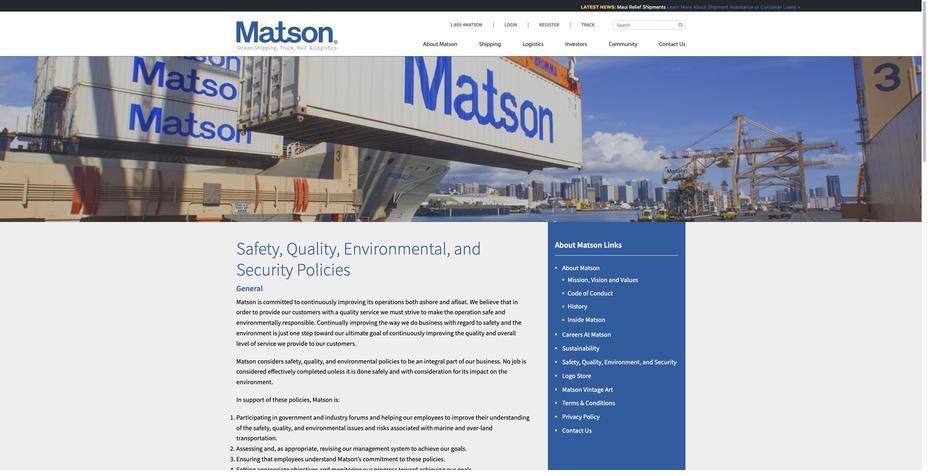 Task type: describe. For each thing, give the bounding box(es) containing it.
banner image
[[0, 45, 922, 222]]

0 vertical spatial quality
[[340, 308, 359, 316]]

latest
[[579, 4, 597, 10]]

privacy policy
[[563, 413, 600, 421]]

quality, for environmental,
[[287, 238, 340, 259]]

inside
[[568, 316, 584, 324]]

1-
[[450, 22, 454, 28]]

links
[[604, 240, 622, 250]]

it
[[346, 368, 350, 376]]

about inside about matson link
[[423, 42, 438, 47]]

in support of these policies, matson is:
[[236, 396, 340, 404]]

effectively
[[268, 368, 296, 376]]

ensuring
[[236, 455, 260, 463]]

code of conduct
[[568, 289, 613, 297]]

that inside participating in government and industry forums and helping our employees to improve their understanding of the safety, quality, and environmental issues and risks associated with marine and over-land transportation. assessing and, as appropriate, revising our management system to achieve our goals. ensuring that employees understand matson's commitment to these policies.
[[262, 455, 273, 463]]

is down the general
[[258, 298, 262, 306]]

investors link
[[555, 38, 598, 53]]

track link
[[570, 22, 595, 28]]

safety
[[483, 319, 500, 327]]

of right level
[[251, 339, 256, 348]]

0 vertical spatial employees
[[414, 413, 444, 422]]

1 horizontal spatial service
[[360, 308, 379, 316]]

terms
[[563, 399, 579, 407]]

issues
[[347, 424, 364, 432]]

2 vertical spatial improving
[[426, 329, 454, 337]]

customers
[[292, 308, 321, 316]]

industry
[[325, 413, 348, 422]]

logistics
[[523, 42, 544, 47]]

we
[[470, 298, 478, 306]]

contact inside the about matson links section
[[563, 426, 584, 435]]

our left goals.
[[441, 445, 450, 453]]

safety, inside matson considers safety, quality, and environmental policies to be an integral part of our business. no job is considered effectively completed unless it is done safely and with consideration for its impact on the environment.
[[285, 357, 303, 365]]

of inside participating in government and industry forums and helping our employees to improve their understanding of the safety, quality, and environmental issues and risks associated with marine and over-land transportation. assessing and, as appropriate, revising our management system to achieve our goals. ensuring that employees understand matson's commitment to these policies.
[[236, 424, 242, 432]]

ultimate
[[346, 329, 369, 337]]

transportation.
[[236, 434, 278, 443]]

these inside participating in government and industry forums and helping our employees to improve their understanding of the safety, quality, and environmental issues and risks associated with marine and over-land transportation. assessing and, as appropriate, revising our management system to achieve our goals. ensuring that employees understand matson's commitment to these policies.
[[407, 455, 422, 463]]

goals.
[[451, 445, 467, 453]]

0 vertical spatial we
[[381, 308, 389, 316]]

its inside matson considers safety, quality, and environmental policies to be an integral part of our business. no job is considered effectively completed unless it is done safely and with consideration for its impact on the environment.
[[462, 368, 469, 376]]

community
[[609, 42, 638, 47]]

loans
[[782, 4, 795, 10]]

to up the customers
[[294, 298, 300, 306]]

sustainability link
[[563, 344, 600, 353]]

environmental inside matson considers safety, quality, and environmental policies to be an integral part of our business. no job is considered effectively completed unless it is done safely and with consideration for its impact on the environment.
[[337, 357, 377, 365]]

considers
[[258, 357, 284, 365]]

business.
[[476, 357, 502, 365]]

relief
[[628, 4, 640, 10]]

one
[[290, 329, 300, 337]]

matson vintage art link
[[563, 385, 613, 394]]

blue matson logo with ocean, shipping, truck, rail and logistics written beneath it. image
[[236, 21, 338, 51]]

inside matson
[[568, 316, 606, 324]]

1-800-4matson
[[450, 22, 483, 28]]

matson left is:
[[313, 396, 333, 404]]

to up environmentally
[[253, 308, 258, 316]]

safety, quality, environment, and security
[[563, 358, 677, 366]]

operations
[[375, 298, 404, 306]]

do
[[411, 319, 418, 327]]

achieve
[[418, 445, 439, 453]]

way
[[389, 319, 400, 327]]

to right 'system'
[[411, 445, 417, 453]]

to down 'system'
[[400, 455, 405, 463]]

2 vertical spatial we
[[278, 339, 286, 348]]

shipment
[[706, 4, 727, 10]]

make
[[428, 308, 443, 316]]

register link
[[528, 22, 570, 28]]

policy
[[584, 413, 600, 421]]

shipments
[[641, 4, 664, 10]]

terms & conditions
[[563, 399, 615, 407]]

1 vertical spatial contact us link
[[563, 426, 592, 435]]

matson inside matson considers safety, quality, and environmental policies to be an integral part of our business. no job is considered effectively completed unless it is done safely and with consideration for its impact on the environment.
[[236, 357, 256, 365]]

login
[[505, 22, 518, 28]]

login link
[[494, 22, 528, 28]]

impact
[[470, 368, 489, 376]]

0 vertical spatial these
[[273, 396, 288, 404]]

to up marine
[[445, 413, 451, 422]]

art
[[605, 385, 613, 394]]

must
[[390, 308, 404, 316]]

code of conduct link
[[568, 289, 613, 297]]

the down regard
[[455, 329, 464, 337]]

conditions
[[586, 399, 615, 407]]

mission,
[[568, 276, 590, 284]]

participating
[[236, 413, 271, 422]]

logo store
[[563, 372, 592, 380]]

matson inside the matson is committed to continuously improving its operations both ashore and afloat. we believe that in order to provide our customers with a quality service we must strive to make the operation safe and environmentally responsible. continually improving the way we do business with regard to safety and the environment is just one step toward our ultimate goal of continuously improving the quality and overall level of service we provide to our customers.
[[236, 298, 256, 306]]

learn more about shipment assistance or container loans > link
[[666, 4, 799, 10]]

code
[[568, 289, 582, 297]]

regard
[[458, 319, 475, 327]]

container
[[759, 4, 781, 10]]

our inside matson considers safety, quality, and environmental policies to be an integral part of our business. no job is considered effectively completed unless it is done safely and with consideration for its impact on the environment.
[[466, 357, 475, 365]]

assistance
[[728, 4, 752, 10]]

1 vertical spatial about matson link
[[563, 264, 600, 272]]

our down committed
[[282, 308, 291, 316]]

about matson inside section
[[563, 264, 600, 272]]

mission, vision and values link
[[568, 276, 639, 284]]

at
[[584, 331, 590, 339]]

environment,
[[605, 358, 642, 366]]

or
[[753, 4, 758, 10]]

the right the make
[[444, 308, 453, 316]]

community link
[[598, 38, 649, 53]]

over-
[[467, 424, 481, 432]]

quality, inside participating in government and industry forums and helping our employees to improve their understanding of the safety, quality, and environmental issues and risks associated with marine and over-land transportation. assessing and, as appropriate, revising our management system to achieve our goals. ensuring that employees understand matson's commitment to these policies.
[[272, 424, 293, 432]]

safety, quality, environment, and security link
[[563, 358, 677, 366]]

matson up the terms
[[563, 385, 582, 394]]

for
[[453, 368, 461, 376]]

privacy policy link
[[563, 413, 600, 421]]

matson considers safety, quality, and environmental policies to be an integral part of our business. no job is considered effectively completed unless it is done safely and with consideration for its impact on the environment.
[[236, 357, 527, 386]]

goal
[[370, 329, 381, 337]]

matson's
[[338, 455, 362, 463]]

of right goal
[[383, 329, 388, 337]]

security for safety, quality, environmental, and security policies
[[236, 259, 293, 280]]

is right job
[[522, 357, 527, 365]]

strive
[[405, 308, 420, 316]]

safety, for safety, quality, environmental, and security policies
[[236, 238, 283, 259]]

2 horizontal spatial we
[[401, 319, 409, 327]]

environment
[[236, 329, 272, 337]]

store
[[577, 372, 592, 380]]

with left regard
[[444, 319, 456, 327]]

policies
[[379, 357, 400, 365]]

matson is committed to continuously improving its operations both ashore and afloat. we believe that in order to provide our customers with a quality service we must strive to make the operation safe and environmentally responsible. continually improving the way we do business with regard to safety and the environment is just one step toward our ultimate goal of continuously improving the quality and overall level of service we provide to our customers.
[[236, 298, 522, 348]]

0 vertical spatial contact us link
[[649, 38, 686, 53]]

us inside the about matson links section
[[585, 426, 592, 435]]

policies.
[[423, 455, 445, 463]]

with inside participating in government and industry forums and helping our employees to improve their understanding of the safety, quality, and environmental issues and risks associated with marine and over-land transportation. assessing and, as appropriate, revising our management system to achieve our goals. ensuring that employees understand matson's commitment to these policies.
[[421, 424, 433, 432]]

0 vertical spatial improving
[[338, 298, 366, 306]]

4matson
[[463, 22, 483, 28]]

committed
[[263, 298, 293, 306]]

in inside the matson is committed to continuously improving its operations both ashore and afloat. we believe that in order to provide our customers with a quality service we must strive to make the operation safe and environmentally responsible. continually improving the way we do business with regard to safety and the environment is just one step toward our ultimate goal of continuously improving the quality and overall level of service we provide to our customers.
[[513, 298, 518, 306]]

our down toward on the left
[[316, 339, 325, 348]]

conduct
[[590, 289, 613, 297]]

the up overall
[[513, 319, 522, 327]]

vision
[[591, 276, 608, 284]]

to down the "step"
[[309, 339, 315, 348]]



Task type: locate. For each thing, give the bounding box(es) containing it.
understand
[[305, 455, 337, 463]]

0 horizontal spatial quality
[[340, 308, 359, 316]]

to left safety
[[476, 319, 482, 327]]

0 horizontal spatial about matson
[[423, 42, 458, 47]]

forums
[[349, 413, 368, 422]]

0 vertical spatial contact us
[[659, 42, 686, 47]]

matson inside top menu navigation
[[440, 42, 458, 47]]

part
[[446, 357, 458, 365]]

1 vertical spatial in
[[272, 413, 278, 422]]

matson down the 1- at left
[[440, 42, 458, 47]]

1 vertical spatial service
[[257, 339, 276, 348]]

0 horizontal spatial continuously
[[301, 298, 337, 306]]

contact down privacy
[[563, 426, 584, 435]]

1 horizontal spatial safety,
[[563, 358, 581, 366]]

these down 'system'
[[407, 455, 422, 463]]

mission, vision and values
[[568, 276, 639, 284]]

quality, inside the about matson links section
[[582, 358, 603, 366]]

to inside matson considers safety, quality, and environmental policies to be an integral part of our business. no job is considered effectively completed unless it is done safely and with consideration for its impact on the environment.
[[401, 357, 407, 365]]

about matson inside top menu navigation
[[423, 42, 458, 47]]

1 horizontal spatial us
[[680, 42, 686, 47]]

>
[[796, 4, 799, 10]]

believe
[[480, 298, 499, 306]]

safety, up the transportation.
[[253, 424, 271, 432]]

investors
[[566, 42, 587, 47]]

employees down as on the bottom left
[[274, 455, 304, 463]]

the down participating
[[243, 424, 252, 432]]

us down search image
[[680, 42, 686, 47]]

improving down business
[[426, 329, 454, 337]]

understanding
[[490, 413, 530, 422]]

0 horizontal spatial quality,
[[272, 424, 293, 432]]

0 horizontal spatial safety,
[[253, 424, 271, 432]]

of inside matson considers safety, quality, and environmental policies to be an integral part of our business. no job is considered effectively completed unless it is done safely and with consideration for its impact on the environment.
[[459, 357, 464, 365]]

in right believe
[[513, 298, 518, 306]]

associated
[[391, 424, 420, 432]]

1 horizontal spatial we
[[381, 308, 389, 316]]

1 horizontal spatial provide
[[287, 339, 308, 348]]

1 vertical spatial we
[[401, 319, 409, 327]]

1 vertical spatial that
[[262, 455, 273, 463]]

logo store link
[[563, 372, 592, 380]]

maui
[[616, 4, 626, 10]]

1 horizontal spatial about matson link
[[563, 264, 600, 272]]

continuously down do
[[390, 329, 425, 337]]

the inside matson considers safety, quality, and environmental policies to be an integral part of our business. no job is considered effectively completed unless it is done safely and with consideration for its impact on the environment.
[[499, 368, 508, 376]]

0 vertical spatial environmental
[[337, 357, 377, 365]]

1 horizontal spatial in
[[513, 298, 518, 306]]

quality, for environment,
[[582, 358, 603, 366]]

improving up ultimate
[[350, 319, 378, 327]]

a
[[335, 308, 339, 316]]

of down participating
[[236, 424, 242, 432]]

0 vertical spatial that
[[501, 298, 512, 306]]

in left the government
[[272, 413, 278, 422]]

1 horizontal spatial about matson
[[563, 264, 600, 272]]

1 vertical spatial contact us
[[563, 426, 592, 435]]

consideration
[[415, 368, 452, 376]]

of right support at left
[[266, 396, 271, 404]]

is:
[[334, 396, 340, 404]]

0 vertical spatial security
[[236, 259, 293, 280]]

None search field
[[613, 20, 686, 30]]

service down environment
[[257, 339, 276, 348]]

0 vertical spatial provide
[[260, 308, 280, 316]]

to down ashore
[[421, 308, 427, 316]]

logistics link
[[512, 38, 555, 53]]

matson up the at
[[586, 316, 606, 324]]

security
[[236, 259, 293, 280], [655, 358, 677, 366]]

unless
[[328, 368, 345, 376]]

provide down committed
[[260, 308, 280, 316]]

about matson down the 1- at left
[[423, 42, 458, 47]]

safely
[[372, 368, 388, 376]]

1 vertical spatial quality,
[[582, 358, 603, 366]]

quality right a
[[340, 308, 359, 316]]

security inside safety, quality, environmental, and security policies
[[236, 259, 293, 280]]

1 vertical spatial quality,
[[272, 424, 293, 432]]

0 horizontal spatial that
[[262, 455, 273, 463]]

0 horizontal spatial about matson link
[[423, 38, 469, 53]]

the left way
[[379, 319, 388, 327]]

0 vertical spatial quality,
[[287, 238, 340, 259]]

0 vertical spatial safety,
[[236, 238, 283, 259]]

privacy
[[563, 413, 582, 421]]

overall
[[498, 329, 516, 337]]

safety, up effectively
[[285, 357, 303, 365]]

0 horizontal spatial security
[[236, 259, 293, 280]]

quality down regard
[[466, 329, 485, 337]]

1 vertical spatial contact
[[563, 426, 584, 435]]

0 horizontal spatial us
[[585, 426, 592, 435]]

matson up vision
[[580, 264, 600, 272]]

matson up order
[[236, 298, 256, 306]]

environmental up done
[[337, 357, 377, 365]]

quality, inside matson considers safety, quality, and environmental policies to be an integral part of our business. no job is considered effectively completed unless it is done safely and with consideration for its impact on the environment.
[[304, 357, 324, 365]]

of right code
[[583, 289, 589, 297]]

its inside the matson is committed to continuously improving its operations both ashore and afloat. we believe that in order to provide our customers with a quality service we must strive to make the operation safe and environmentally responsible. continually improving the way we do business with regard to safety and the environment is just one step toward our ultimate goal of continuously improving the quality and overall level of service we provide to our customers.
[[367, 298, 374, 306]]

0 vertical spatial about matson
[[423, 42, 458, 47]]

1 vertical spatial about matson
[[563, 264, 600, 272]]

continuously up the customers
[[301, 298, 337, 306]]

of right part
[[459, 357, 464, 365]]

safety, inside safety, quality, environmental, and security policies
[[236, 238, 283, 259]]

1 vertical spatial employees
[[274, 455, 304, 463]]

about matson link up 'mission,'
[[563, 264, 600, 272]]

1 vertical spatial safety,
[[253, 424, 271, 432]]

0 horizontal spatial service
[[257, 339, 276, 348]]

our up customers.
[[335, 329, 344, 337]]

is right the it
[[351, 368, 356, 376]]

us inside top menu navigation
[[680, 42, 686, 47]]

1 horizontal spatial quality
[[466, 329, 485, 337]]

responsible.
[[282, 319, 316, 327]]

marine
[[434, 424, 454, 432]]

1 vertical spatial security
[[655, 358, 677, 366]]

contact
[[659, 42, 678, 47], [563, 426, 584, 435]]

sustainability
[[563, 344, 600, 353]]

and inside safety, quality, environmental, and security policies
[[454, 238, 481, 259]]

our up the impact
[[466, 357, 475, 365]]

matson right the at
[[591, 331, 611, 339]]

toward
[[314, 329, 334, 337]]

0 horizontal spatial in
[[272, 413, 278, 422]]

1 vertical spatial provide
[[287, 339, 308, 348]]

about matson links section
[[539, 222, 695, 470]]

1 horizontal spatial quality,
[[582, 358, 603, 366]]

shipping link
[[469, 38, 512, 53]]

contact us down privacy policy
[[563, 426, 592, 435]]

the inside participating in government and industry forums and helping our employees to improve their understanding of the safety, quality, and environmental issues and risks associated with marine and over-land transportation. assessing and, as appropriate, revising our management system to achieve our goals. ensuring that employees understand matson's commitment to these policies.
[[243, 424, 252, 432]]

improve
[[452, 413, 475, 422]]

with left a
[[322, 308, 334, 316]]

1 vertical spatial us
[[585, 426, 592, 435]]

that right believe
[[501, 298, 512, 306]]

in inside participating in government and industry forums and helping our employees to improve their understanding of the safety, quality, and environmental issues and risks associated with marine and over-land transportation. assessing and, as appropriate, revising our management system to achieve our goals. ensuring that employees understand matson's commitment to these policies.
[[272, 413, 278, 422]]

Search search field
[[613, 20, 686, 30]]

its left operations
[[367, 298, 374, 306]]

environmental
[[337, 357, 377, 365], [306, 424, 346, 432]]

0 horizontal spatial we
[[278, 339, 286, 348]]

about matson
[[423, 42, 458, 47], [563, 264, 600, 272]]

management
[[353, 445, 390, 453]]

1 vertical spatial its
[[462, 368, 469, 376]]

that inside the matson is committed to continuously improving its operations both ashore and afloat. we believe that in order to provide our customers with a quality service we must strive to make the operation safe and environmentally responsible. continually improving the way we do business with regard to safety and the environment is just one step toward our ultimate goal of continuously improving the quality and overall level of service we provide to our customers.
[[501, 298, 512, 306]]

1 horizontal spatial contact us
[[659, 42, 686, 47]]

matson left links
[[577, 240, 602, 250]]

on
[[490, 368, 497, 376]]

employees up marine
[[414, 413, 444, 422]]

security for safety, quality, environment, and security
[[655, 358, 677, 366]]

in
[[513, 298, 518, 306], [272, 413, 278, 422]]

1 vertical spatial these
[[407, 455, 422, 463]]

1 vertical spatial environmental
[[306, 424, 346, 432]]

our up the matson's
[[343, 445, 352, 453]]

1 horizontal spatial its
[[462, 368, 469, 376]]

improving up a
[[338, 298, 366, 306]]

system
[[391, 445, 410, 453]]

assessing
[[236, 445, 263, 453]]

more
[[679, 4, 691, 10]]

we down just
[[278, 339, 286, 348]]

matson up considered
[[236, 357, 256, 365]]

quality, up completed
[[304, 357, 324, 365]]

1 horizontal spatial continuously
[[390, 329, 425, 337]]

is left just
[[273, 329, 277, 337]]

safety, inside participating in government and industry forums and helping our employees to improve their understanding of the safety, quality, and environmental issues and risks associated with marine and over-land transportation. assessing and, as appropriate, revising our management system to achieve our goals. ensuring that employees understand matson's commitment to these policies.
[[253, 424, 271, 432]]

with
[[322, 308, 334, 316], [444, 319, 456, 327], [401, 368, 413, 376], [421, 424, 433, 432]]

1 vertical spatial continuously
[[390, 329, 425, 337]]

security inside the about matson links section
[[655, 358, 677, 366]]

contact inside top menu navigation
[[659, 42, 678, 47]]

contact us link
[[649, 38, 686, 53], [563, 426, 592, 435]]

contact down search search box
[[659, 42, 678, 47]]

safety, for safety, quality, environment, and security
[[563, 358, 581, 366]]

0 horizontal spatial these
[[273, 396, 288, 404]]

0 vertical spatial safety,
[[285, 357, 303, 365]]

1 horizontal spatial that
[[501, 298, 512, 306]]

considered
[[236, 368, 267, 376]]

contact us link down privacy policy
[[563, 426, 592, 435]]

0 vertical spatial service
[[360, 308, 379, 316]]

history
[[568, 302, 588, 311]]

environment.
[[236, 378, 273, 386]]

our up the associated
[[403, 413, 413, 422]]

0 horizontal spatial quality,
[[287, 238, 340, 259]]

our
[[282, 308, 291, 316], [335, 329, 344, 337], [316, 339, 325, 348], [466, 357, 475, 365], [403, 413, 413, 422], [343, 445, 352, 453], [441, 445, 450, 453]]

1 horizontal spatial these
[[407, 455, 422, 463]]

1 vertical spatial improving
[[350, 319, 378, 327]]

1 horizontal spatial contact us link
[[649, 38, 686, 53]]

0 horizontal spatial safety,
[[236, 238, 283, 259]]

afloat.
[[451, 298, 469, 306]]

about matson up 'mission,'
[[563, 264, 600, 272]]

policies
[[297, 259, 351, 280]]

0 vertical spatial quality,
[[304, 357, 324, 365]]

completed
[[297, 368, 326, 376]]

safe
[[483, 308, 494, 316]]

about
[[692, 4, 705, 10], [423, 42, 438, 47], [555, 240, 576, 250], [563, 264, 579, 272]]

search image
[[679, 22, 683, 27]]

0 vertical spatial continuously
[[301, 298, 337, 306]]

track
[[582, 22, 595, 28]]

risks
[[377, 424, 389, 432]]

job
[[512, 357, 521, 365]]

0 vertical spatial its
[[367, 298, 374, 306]]

0 horizontal spatial provide
[[260, 308, 280, 316]]

the
[[444, 308, 453, 316], [379, 319, 388, 327], [513, 319, 522, 327], [455, 329, 464, 337], [499, 368, 508, 376], [243, 424, 252, 432]]

contact us down search image
[[659, 42, 686, 47]]

1 horizontal spatial employees
[[414, 413, 444, 422]]

0 vertical spatial us
[[680, 42, 686, 47]]

1 vertical spatial safety,
[[563, 358, 581, 366]]

safety, quality, environmental, and security policies
[[236, 238, 481, 280]]

we left do
[[401, 319, 409, 327]]

of
[[583, 289, 589, 297], [383, 329, 388, 337], [251, 339, 256, 348], [459, 357, 464, 365], [266, 396, 271, 404], [236, 424, 242, 432]]

land
[[481, 424, 493, 432]]

of inside the about matson links section
[[583, 289, 589, 297]]

0 horizontal spatial its
[[367, 298, 374, 306]]

contact us link down search image
[[649, 38, 686, 53]]

environmental down "industry"
[[306, 424, 346, 432]]

with down be
[[401, 368, 413, 376]]

just
[[279, 329, 289, 337]]

0 horizontal spatial contact us link
[[563, 426, 592, 435]]

with left marine
[[421, 424, 433, 432]]

to left be
[[401, 357, 407, 365]]

as
[[277, 445, 283, 453]]

safety, inside the about matson links section
[[563, 358, 581, 366]]

about matson links
[[555, 240, 622, 250]]

service up goal
[[360, 308, 379, 316]]

0 horizontal spatial employees
[[274, 455, 304, 463]]

0 vertical spatial about matson link
[[423, 38, 469, 53]]

1 horizontal spatial quality,
[[304, 357, 324, 365]]

logo
[[563, 372, 576, 380]]

top menu navigation
[[423, 38, 686, 53]]

revising
[[320, 445, 341, 453]]

quality, inside safety, quality, environmental, and security policies
[[287, 238, 340, 259]]

the right on
[[499, 368, 508, 376]]

values
[[621, 276, 639, 284]]

its right for
[[462, 368, 469, 376]]

1 horizontal spatial contact
[[659, 42, 678, 47]]

0 horizontal spatial contact
[[563, 426, 584, 435]]

us down policy
[[585, 426, 592, 435]]

we down operations
[[381, 308, 389, 316]]

0 vertical spatial contact
[[659, 42, 678, 47]]

about matson link down the 1- at left
[[423, 38, 469, 53]]

contact us inside the about matson links section
[[563, 426, 592, 435]]

environmental inside participating in government and industry forums and helping our employees to improve their understanding of the safety, quality, and environmental issues and risks associated with marine and over-land transportation. assessing and, as appropriate, revising our management system to achieve our goals. ensuring that employees understand matson's commitment to these policies.
[[306, 424, 346, 432]]

terms & conditions link
[[563, 399, 615, 407]]

safety,
[[236, 238, 283, 259], [563, 358, 581, 366]]

support
[[243, 396, 265, 404]]

with inside matson considers safety, quality, and environmental policies to be an integral part of our business. no job is considered effectively completed unless it is done safely and with consideration for its impact on the environment.
[[401, 368, 413, 376]]

1 horizontal spatial safety,
[[285, 357, 303, 365]]

participating in government and industry forums and helping our employees to improve their understanding of the safety, quality, and environmental issues and risks associated with marine and over-land transportation. assessing and, as appropriate, revising our management system to achieve our goals. ensuring that employees understand matson's commitment to these policies.
[[236, 413, 530, 463]]

about matson link
[[423, 38, 469, 53], [563, 264, 600, 272]]

provide down one
[[287, 339, 308, 348]]

that down "and,"
[[262, 455, 273, 463]]

1 horizontal spatial security
[[655, 358, 677, 366]]

these left policies,
[[273, 396, 288, 404]]

quality, down the government
[[272, 424, 293, 432]]

0 vertical spatial in
[[513, 298, 518, 306]]

0 horizontal spatial contact us
[[563, 426, 592, 435]]

contact us inside top menu navigation
[[659, 42, 686, 47]]

1 vertical spatial quality
[[466, 329, 485, 337]]

careers at matson
[[563, 331, 611, 339]]



Task type: vqa. For each thing, say whether or not it's contained in the screenshot.
importers
no



